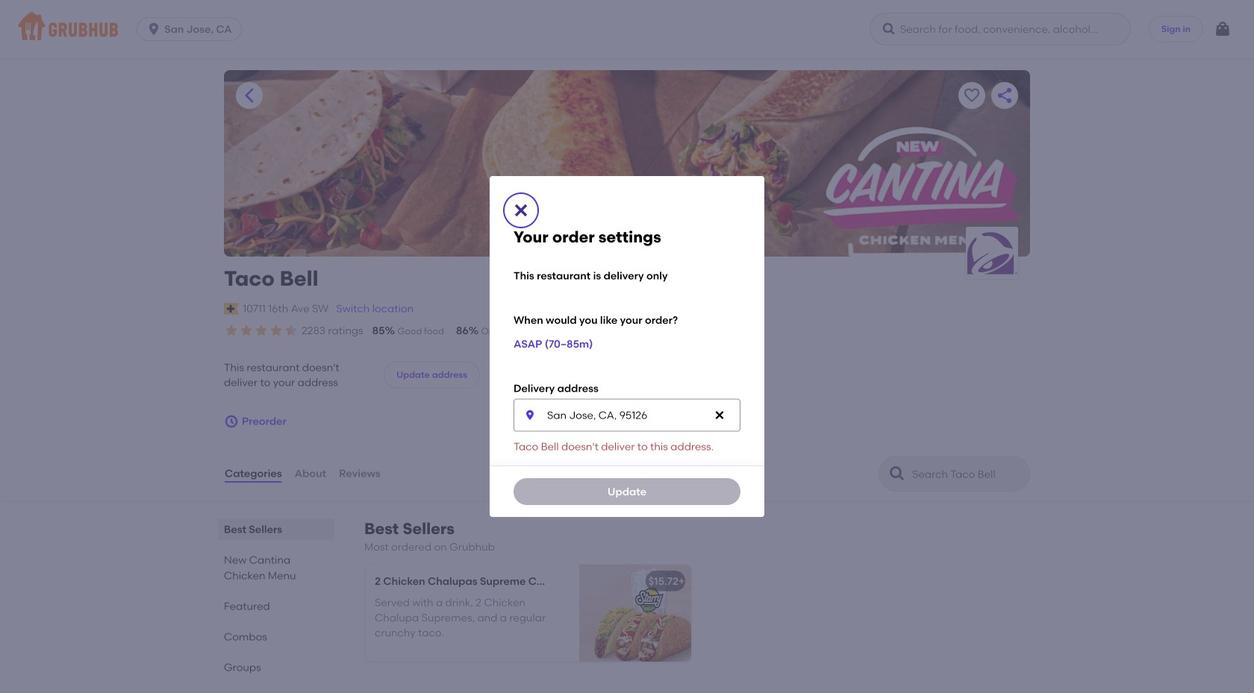 Task type: vqa. For each thing, say whether or not it's contained in the screenshot.
Menu
no



Task type: locate. For each thing, give the bounding box(es) containing it.
taco bell logo image
[[966, 231, 1019, 275]]

0 horizontal spatial svg image
[[224, 414, 239, 429]]

star icon image
[[224, 323, 239, 338], [239, 323, 254, 338], [254, 323, 269, 338], [269, 323, 284, 338], [284, 323, 299, 338], [284, 323, 299, 338]]

svg image
[[1214, 20, 1232, 38], [714, 410, 726, 422], [224, 414, 239, 429]]

Search Taco Bell search field
[[911, 467, 1025, 482]]

2 horizontal spatial svg image
[[1214, 20, 1232, 38]]

svg image
[[146, 22, 161, 37], [882, 22, 897, 37], [512, 202, 530, 220], [524, 410, 536, 422]]

2 chicken chalupas supreme combo image
[[580, 565, 692, 663]]

subscription pass image
[[224, 303, 239, 315]]

1 horizontal spatial svg image
[[714, 410, 726, 422]]



Task type: describe. For each thing, give the bounding box(es) containing it.
main navigation navigation
[[0, 0, 1255, 58]]

search icon image
[[889, 465, 907, 483]]

share icon image
[[996, 87, 1014, 105]]

Search Address search field
[[514, 399, 741, 432]]

svg image inside main navigation navigation
[[1214, 20, 1232, 38]]

caret left icon image
[[240, 87, 258, 105]]



